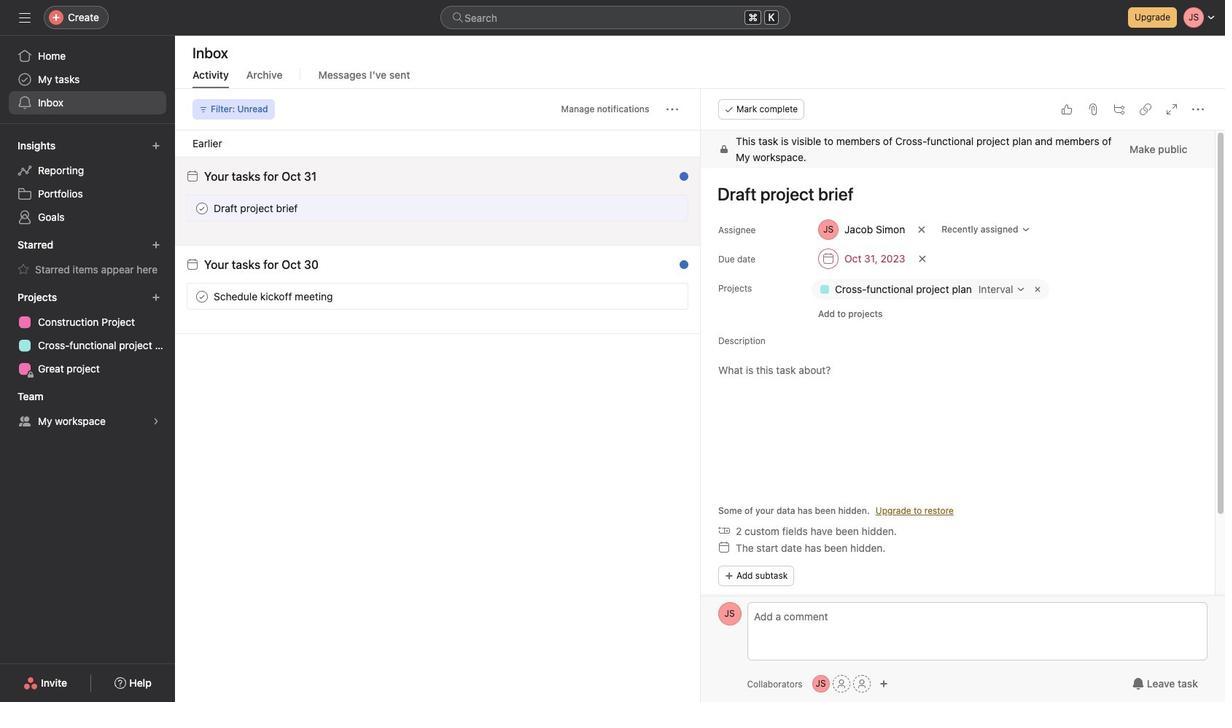 Task type: locate. For each thing, give the bounding box(es) containing it.
main content
[[701, 131, 1214, 692]]

mark complete image for mark complete option
[[193, 199, 211, 217]]

mark complete image right new project or portfolio icon
[[193, 288, 211, 305]]

0 horizontal spatial 0 likes. click to like this task image
[[642, 202, 654, 214]]

Mark complete checkbox
[[193, 199, 211, 217]]

attachments: add a file to this task, draft project brief image
[[1087, 104, 1098, 115]]

0 likes. click to like this task image left attachments: add a file to this task, draft project brief image
[[1061, 104, 1072, 115]]

mark complete image down your tasks for oct 31, task "element"
[[193, 199, 211, 217]]

Search tasks, projects, and more text field
[[441, 6, 791, 29]]

mark complete image
[[193, 199, 211, 217], [193, 288, 211, 305]]

1 vertical spatial 0 likes. click to like this task image
[[642, 202, 654, 214]]

0 vertical spatial 0 likes. click to like this task image
[[1061, 104, 1072, 115]]

your tasks for oct 30, task element
[[204, 258, 319, 271]]

1 mark complete image from the top
[[193, 199, 211, 217]]

full screen image
[[1166, 104, 1177, 115]]

0 vertical spatial mark complete image
[[193, 199, 211, 217]]

hide sidebar image
[[19, 12, 31, 23]]

clear due date image
[[918, 255, 926, 263]]

new project or portfolio image
[[152, 293, 160, 302]]

2 mark complete image from the top
[[193, 288, 211, 305]]

None field
[[441, 6, 791, 29]]

teams element
[[0, 384, 175, 436]]

0 likes. click to like this task image
[[1061, 104, 1072, 115], [642, 202, 654, 214]]

Task Name text field
[[708, 177, 1197, 211]]

add or remove collaborators image
[[812, 675, 830, 693]]

global element
[[0, 36, 175, 123]]

0 likes. click to like this task image left 0 comments "icon"
[[642, 202, 654, 214]]

1 vertical spatial mark complete image
[[193, 288, 211, 305]]

add or remove collaborators image
[[879, 680, 888, 689]]

1 horizontal spatial 0 likes. click to like this task image
[[1061, 104, 1072, 115]]

0 comments image
[[666, 202, 677, 214]]



Task type: describe. For each thing, give the bounding box(es) containing it.
more actions for this task image
[[1192, 104, 1204, 115]]

new insights image
[[152, 142, 160, 150]]

copy task link image
[[1139, 104, 1151, 115]]

mark complete image for mark complete checkbox
[[193, 288, 211, 305]]

add subtask image
[[1113, 104, 1125, 115]]

remove image
[[1031, 284, 1043, 295]]

add items to starred image
[[152, 241, 160, 249]]

projects element
[[0, 284, 175, 384]]

draft project brief dialog
[[701, 89, 1225, 702]]

archive notification image
[[672, 174, 684, 186]]

insights element
[[0, 133, 175, 232]]

more actions image
[[666, 104, 678, 115]]

open user profile image
[[718, 602, 741, 626]]

your tasks for oct 31, task element
[[204, 170, 317, 183]]

main content inside draft project brief dialog
[[701, 131, 1214, 692]]

Mark complete checkbox
[[193, 288, 211, 305]]

starred element
[[0, 232, 175, 284]]

archive notification image
[[672, 263, 684, 274]]

remove assignee image
[[917, 225, 926, 234]]

see details, my workspace image
[[152, 417, 160, 426]]



Task type: vqa. For each thing, say whether or not it's contained in the screenshot.
field
yes



